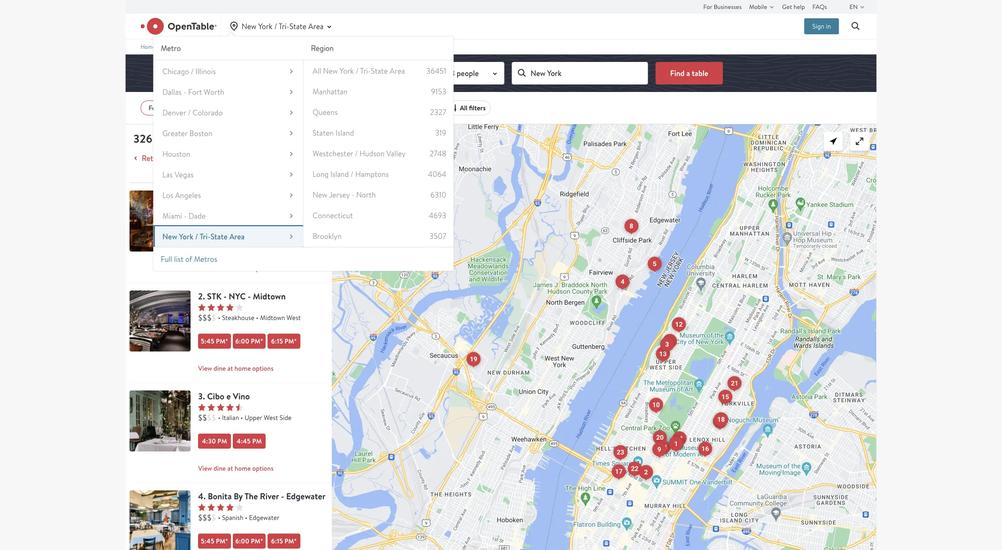 Task type: vqa. For each thing, say whether or not it's contained in the screenshot.
2748
yes



Task type: describe. For each thing, give the bounding box(es) containing it.
16
[[702, 445, 709, 453]]

1 home from the top
[[235, 264, 251, 273]]

en
[[850, 2, 858, 11]]

36451
[[426, 66, 446, 76]]

cibo
[[207, 391, 224, 402]]

table
[[692, 68, 709, 78]]

0 0
[[332, 124, 342, 134]]

home for nyc
[[235, 364, 251, 373]]

opentable logo image
[[141, 18, 217, 35]]

houston link
[[153, 144, 303, 164]]

for
[[704, 2, 713, 11]]

2 $$ from the left
[[207, 413, 216, 423]]

1 $$$ from the top
[[198, 213, 211, 223]]

15
[[722, 393, 730, 401]]

6:15 for midtown
[[271, 337, 283, 346]]

1 view dine at home options button from the top
[[198, 262, 332, 275]]

2. stk - nyc - midtown
[[198, 290, 286, 302]]

metros
[[194, 254, 217, 264]]

view
[[186, 153, 201, 163]]

las vegas
[[162, 170, 194, 180]]

list inside new york / tri-state area navigation
[[174, 254, 184, 264]]

$$$ $ • spanish • edgewater
[[198, 513, 279, 523]]

2.
[[198, 290, 205, 302]]

19
[[470, 356, 478, 363]]

new left jersey
[[313, 190, 327, 200]]

metros menu
[[153, 40, 304, 268]]

0 horizontal spatial metro
[[161, 43, 181, 53]]

11 button
[[673, 432, 687, 446]]

view for nyc
[[198, 364, 212, 373]]

valley
[[386, 148, 406, 158]]

los angeles link
[[153, 185, 303, 206]]

staten
[[313, 128, 334, 138]]

a photo of tao uptown restaurant image
[[129, 191, 190, 252]]

midtown for -
[[253, 290, 286, 302]]

4:30
[[202, 437, 216, 446]]

north
[[356, 190, 376, 200]]

los angeles
[[162, 190, 201, 200]]

- right river
[[281, 491, 284, 502]]

• right italian
[[240, 414, 243, 422]]

options for vino
[[252, 464, 273, 473]]

view dine at home options for nyc
[[198, 364, 273, 373]]

york inside menu
[[340, 66, 354, 76]]

4 stars image for stk
[[198, 304, 243, 311]]

options for nyc
[[252, 364, 273, 373]]

4 stars image for bonita
[[198, 504, 243, 511]]

west for 2. stk - nyc - midtown
[[287, 313, 301, 322]]

side
[[279, 414, 292, 422]]

featured
[[247, 169, 272, 178]]

5:45 for stk
[[201, 337, 214, 346]]

2 button
[[639, 465, 653, 480]]

24 button
[[713, 415, 727, 429]]

westchester
[[313, 148, 353, 158]]

vegas
[[174, 170, 194, 180]]

help
[[794, 2, 805, 11]]

1 button
[[669, 437, 684, 452]]

3507
[[429, 231, 446, 241]]

move
[[419, 136, 437, 146]]

faqs button
[[813, 0, 828, 13]]

return to list view button
[[130, 153, 201, 164]]

4:45
[[237, 437, 251, 446]]

• left pan-
[[218, 213, 220, 222]]

6:15 pm link
[[267, 234, 300, 249]]

view dine at home options for vino
[[198, 464, 273, 473]]

full list of metros
[[161, 254, 217, 264]]

6:15 pm * for -
[[271, 537, 297, 546]]

businesses
[[714, 2, 742, 11]]

13
[[660, 350, 667, 358]]

new york / tri-state area regions menu
[[304, 60, 454, 267]]

20
[[657, 434, 664, 442]]

6310
[[431, 190, 446, 200]]

york inside metros menu
[[179, 232, 193, 242]]

home
[[141, 43, 156, 50]]

vino
[[233, 391, 250, 402]]

in
[[826, 22, 831, 31]]

view dine at home options button for vino
[[198, 462, 332, 475]]

how are featured results ranked
[[222, 169, 313, 178]]

5:45 for bonita
[[201, 537, 214, 546]]

available
[[216, 131, 258, 146]]

- right stk
[[223, 290, 227, 302]]

get help button
[[783, 0, 805, 13]]

worth
[[204, 87, 224, 97]]

filters
[[469, 104, 486, 112]]

4.6 stars image
[[198, 404, 243, 411]]

home for vino
[[235, 464, 251, 473]]

6 button
[[670, 436, 684, 451]]

22 button
[[628, 462, 642, 477]]

1 horizontal spatial 6:00 pm
[[381, 68, 410, 78]]

long island / hamptons
[[313, 169, 389, 179]]

6:00 pm * for the
[[235, 537, 263, 546]]

the
[[244, 491, 258, 502]]

6:00 pm * for nyc
[[235, 337, 263, 346]]

results
[[274, 169, 293, 178]]

4:30 pm
[[202, 437, 227, 446]]

3
[[666, 341, 669, 349]]

• right steakhouse
[[256, 313, 258, 322]]

5:45 pm * for bonita
[[201, 537, 228, 546]]

23 button
[[614, 446, 628, 460]]

metro inside menu
[[188, 46, 208, 56]]

5
[[653, 260, 657, 268]]

for businesses
[[704, 2, 742, 11]]

sign in button
[[805, 18, 839, 34]]

• left spanish
[[218, 514, 220, 522]]

area inside menu
[[390, 66, 405, 76]]

connecticut
[[313, 210, 353, 220]]

21
[[731, 380, 739, 387]]

1 $$ from the left
[[198, 413, 207, 423]]

jersey
[[329, 190, 350, 200]]

sign
[[813, 22, 825, 31]]

new york / tri-state area link
[[153, 226, 303, 247]]

york inside dropdown button
[[258, 21, 273, 31]]

chicago / illinois
[[162, 66, 216, 76]]

14
[[660, 444, 667, 452]]

find a table
[[671, 68, 709, 78]]

17
[[615, 468, 623, 476]]

$$$ for 2.
[[198, 313, 211, 323]]

1 view from the top
[[198, 264, 212, 273]]

state inside menu
[[371, 66, 388, 76]]

spanish
[[222, 514, 243, 522]]

fort
[[188, 87, 202, 97]]

9 button
[[653, 443, 667, 457]]

river
[[260, 491, 279, 502]]

return to list view
[[142, 153, 201, 163]]

6:00 pm link
[[233, 234, 266, 249]]

houston
[[162, 149, 190, 159]]

search
[[383, 136, 405, 146]]

for businesses button
[[704, 0, 742, 13]]

dallas
[[162, 87, 182, 97]]

0 vertical spatial midtown
[[256, 213, 281, 222]]

7
[[668, 337, 672, 345]]

$$$ for 4.
[[198, 513, 211, 523]]

2
[[645, 469, 648, 477]]

all for all filters
[[460, 104, 468, 112]]

1 dine from the top
[[213, 264, 226, 273]]

orange county link
[[153, 247, 303, 268]]

state inside metros menu
[[210, 232, 228, 242]]

stk
[[207, 290, 221, 302]]

angeles
[[175, 190, 201, 200]]

0 vertical spatial edgewater
[[286, 491, 326, 502]]

miami - dade
[[162, 211, 206, 221]]

new up manhattan
[[323, 66, 338, 76]]

2 0 from the left
[[337, 124, 342, 134]]

area inside dropdown button
[[308, 21, 324, 31]]

tri- inside dropdown button
[[279, 21, 290, 31]]

8 people
[[451, 68, 479, 78]]



Task type: locate. For each thing, give the bounding box(es) containing it.
dine up cibo
[[213, 364, 226, 373]]

island right long
[[330, 169, 349, 179]]

6
[[675, 439, 679, 447]]

view dine at home options up by
[[198, 464, 273, 473]]

0 vertical spatial at
[[227, 264, 233, 273]]

3 at from the top
[[227, 464, 233, 473]]

6:15 for -
[[271, 537, 283, 546]]

en button
[[850, 0, 869, 13]]

2 vertical spatial at
[[227, 464, 233, 473]]

get help
[[783, 2, 805, 11]]

view down 4:30
[[198, 464, 212, 473]]

1 options from the top
[[252, 264, 273, 273]]

york
[[258, 21, 273, 31], [340, 66, 354, 76], [179, 232, 193, 242]]

2 horizontal spatial york
[[340, 66, 354, 76]]

Please input a Location, Restaurant or Cuisine field
[[512, 62, 648, 85]]

0 vertical spatial 6:00 pm
[[381, 68, 410, 78]]

0 vertical spatial dine
[[213, 264, 226, 273]]

midtown for •
[[260, 313, 285, 322]]

0 vertical spatial 4 stars image
[[198, 304, 243, 311]]

1 6:15 pm * from the top
[[271, 337, 297, 346]]

long
[[313, 169, 329, 179]]

3 dine from the top
[[213, 464, 226, 473]]

0 vertical spatial all
[[313, 66, 321, 76]]

all inside button
[[460, 104, 468, 112]]

view dine at home options up vino
[[198, 364, 273, 373]]

denver
[[162, 108, 186, 118]]

1 vertical spatial 6:00 pm
[[237, 237, 262, 246]]

view for vino
[[198, 464, 212, 473]]

/ inside dropdown button
[[274, 21, 277, 31]]

4
[[621, 278, 625, 286]]

$$$ down 2.
[[198, 313, 211, 323]]

all filters button
[[441, 101, 491, 116]]

1 view dine at home options from the top
[[198, 264, 273, 273]]

$$$ down "4."
[[198, 513, 211, 523]]

view dine at home options button up vino
[[198, 362, 332, 375]]

1 vertical spatial all
[[460, 104, 468, 112]]

3 options from the top
[[252, 464, 273, 473]]

chicago
[[162, 66, 189, 76]]

4 stars image down bonita
[[198, 504, 243, 511]]

1 vertical spatial 6:15
[[271, 337, 283, 346]]

6:00 pm *
[[235, 337, 263, 346], [235, 537, 263, 546]]

1 horizontal spatial 8
[[630, 222, 634, 230]]

new inside dropdown button
[[242, 21, 257, 31]]

1 6:00 pm * from the top
[[235, 337, 263, 346]]

map region
[[228, 28, 949, 550]]

8 inside button
[[630, 222, 634, 230]]

1 vertical spatial tri-
[[360, 66, 371, 76]]

1 vertical spatial view dine at home options
[[198, 364, 273, 373]]

3 $$$ from the top
[[198, 513, 211, 523]]

list left of on the top
[[174, 254, 184, 264]]

view dine at home options button up 4. bonita by the river - edgewater
[[198, 462, 332, 475]]

0 vertical spatial state
[[290, 21, 307, 31]]

west for 3. cibo e vino
[[264, 414, 278, 422]]

None field
[[512, 62, 648, 85]]

3 home from the top
[[235, 464, 251, 473]]

1 horizontal spatial all
[[460, 104, 468, 112]]

6:00 inside 6:00 pm link
[[237, 237, 251, 246]]

6:15 pm
[[272, 237, 295, 246]]

1 vertical spatial 6:00 pm *
[[235, 537, 263, 546]]

state
[[290, 21, 307, 31], [371, 66, 388, 76], [210, 232, 228, 242]]

a photo of bonita by the river - edgewater restaurant image
[[129, 491, 190, 550]]

new up atlanta metro link
[[242, 21, 257, 31]]

2 vertical spatial view dine at home options button
[[198, 462, 332, 475]]

2 6:15 pm * from the top
[[271, 537, 297, 546]]

- left "fort"
[[183, 87, 186, 97]]

24
[[717, 418, 724, 426]]

1 vertical spatial midtown
[[253, 290, 286, 302]]

2 vertical spatial 5:45
[[201, 537, 214, 546]]

2 view from the top
[[198, 364, 212, 373]]

• right spanish
[[245, 514, 247, 522]]

new york / tri-state area button
[[229, 14, 335, 39]]

0 horizontal spatial 6:00 pm
[[237, 237, 262, 246]]

0 vertical spatial 5:45
[[202, 237, 216, 246]]

2 view dine at home options from the top
[[198, 364, 273, 373]]

4:30 pm link
[[198, 434, 231, 449]]

midtown inside $$$ $ • steakhouse • midtown west
[[260, 313, 285, 322]]

- inside the new york / tri-state area regions menu
[[352, 190, 354, 200]]

4 stars image
[[198, 304, 243, 311], [198, 504, 243, 511]]

york up atlanta metro link
[[258, 21, 273, 31]]

1 vertical spatial 5:45
[[201, 337, 214, 346]]

2 view dine at home options button from the top
[[198, 362, 332, 375]]

1 0 from the left
[[332, 124, 337, 134]]

home up the 2. stk - nyc - midtown
[[235, 264, 251, 273]]

dine for nyc
[[213, 364, 226, 373]]

at right metros
[[227, 264, 233, 273]]

new
[[242, 21, 257, 31], [323, 66, 338, 76], [313, 190, 327, 200], [162, 232, 177, 242]]

1 vertical spatial island
[[330, 169, 349, 179]]

new york / tri-state area
[[242, 21, 324, 31], [162, 232, 245, 242]]

9
[[658, 446, 662, 454]]

island for staten
[[336, 128, 354, 138]]

edgewater inside $$$ $ • spanish • edgewater
[[249, 514, 279, 522]]

1 vertical spatial 4 stars image
[[198, 504, 243, 511]]

2 vertical spatial midtown
[[260, 313, 285, 322]]

las vegas link
[[153, 164, 303, 185]]

6:00 pm * down $$$ $ • spanish • edgewater
[[235, 537, 263, 546]]

- left dade
[[184, 211, 187, 221]]

0 vertical spatial west
[[287, 313, 301, 322]]

steakhouse
[[222, 313, 254, 322]]

1 horizontal spatial york
[[258, 21, 273, 31]]

1 vertical spatial $
[[211, 513, 216, 523]]

all left filters
[[460, 104, 468, 112]]

2 dine from the top
[[213, 364, 226, 373]]

1 horizontal spatial tri-
[[279, 21, 290, 31]]

edgewater right river
[[286, 491, 326, 502]]

3. cibo e vino
[[198, 391, 250, 402]]

all new york / tri-state area
[[313, 66, 405, 76]]

miami - dade link
[[153, 206, 303, 226]]

5:45 pm * for stk
[[201, 337, 228, 346]]

new york / tri-state area up county
[[162, 232, 245, 242]]

italian
[[222, 414, 239, 422]]

• right asian
[[252, 213, 254, 222]]

$ for stk
[[211, 313, 216, 323]]

new york / tri-state area navigation
[[153, 14, 454, 271]]

0 vertical spatial view dine at home options button
[[198, 262, 332, 275]]

west inside $$ $$ • italian • upper west side
[[264, 414, 278, 422]]

0 right staten
[[337, 124, 342, 134]]

to
[[166, 153, 173, 163]]

at
[[227, 264, 233, 273], [227, 364, 233, 373], [227, 464, 233, 473]]

6:15 pm * for midtown
[[271, 337, 297, 346]]

0 vertical spatial view
[[198, 264, 212, 273]]

1 horizontal spatial state
[[290, 21, 307, 31]]

get
[[783, 2, 793, 11]]

• down the 4.6 stars 'image'
[[218, 414, 220, 422]]

hamptons
[[355, 169, 389, 179]]

list right to
[[175, 153, 184, 163]]

metro left states
[[161, 43, 181, 53]]

- inside miami - dade link
[[184, 211, 187, 221]]

0 horizontal spatial area
[[229, 232, 245, 242]]

0 horizontal spatial york
[[179, 232, 193, 242]]

all for all new york / tri-state area
[[313, 66, 321, 76]]

view up 3.
[[198, 364, 212, 373]]

2 horizontal spatial tri-
[[360, 66, 371, 76]]

all inside the new york / tri-state area regions menu
[[313, 66, 321, 76]]

3 view from the top
[[198, 464, 212, 473]]

0 vertical spatial 8
[[451, 68, 455, 78]]

- inside dallas - fort worth link
[[183, 87, 186, 97]]

0 horizontal spatial state
[[210, 232, 228, 242]]

a photo of cibo e vino restaurant image
[[129, 391, 190, 452]]

find
[[671, 68, 685, 78]]

2 $$$ from the top
[[198, 313, 211, 323]]

1 horizontal spatial edgewater
[[286, 491, 326, 502]]

326
[[133, 131, 152, 146]]

$ down stk
[[211, 313, 216, 323]]

5:45 down 2.
[[201, 337, 214, 346]]

11
[[676, 435, 684, 443]]

1 horizontal spatial west
[[287, 313, 301, 322]]

1 horizontal spatial area
[[308, 21, 324, 31]]

las
[[162, 170, 173, 180]]

2 vertical spatial york
[[179, 232, 193, 242]]

island for long
[[330, 169, 349, 179]]

state inside dropdown button
[[290, 21, 307, 31]]

3 view dine at home options button from the top
[[198, 462, 332, 475]]

4.
[[198, 491, 206, 502]]

at up e
[[227, 364, 233, 373]]

1 vertical spatial west
[[264, 414, 278, 422]]

6:15
[[272, 237, 284, 246], [271, 337, 283, 346], [271, 537, 283, 546]]

1 vertical spatial list
[[174, 254, 184, 264]]

view
[[198, 264, 212, 273], [198, 364, 212, 373], [198, 464, 212, 473]]

list
[[175, 153, 184, 163], [174, 254, 184, 264]]

area inside metros menu
[[229, 232, 245, 242]]

2 vertical spatial area
[[229, 232, 245, 242]]

1 5:45 pm * from the top
[[201, 337, 228, 346]]

1 at from the top
[[227, 264, 233, 273]]

pan-
[[222, 213, 235, 222]]

0 vertical spatial tri-
[[279, 21, 290, 31]]

miami
[[162, 211, 182, 221]]

area left 36451
[[390, 66, 405, 76]]

midtown left east
[[256, 213, 281, 222]]

2 vertical spatial state
[[210, 232, 228, 242]]

dine down 5:45 pm
[[213, 264, 226, 273]]

*
[[225, 337, 228, 346], [260, 337, 263, 346], [294, 337, 297, 346], [225, 537, 228, 546], [260, 537, 263, 546], [294, 537, 297, 546]]

2 list from the top
[[174, 254, 184, 264]]

home down 4:45
[[235, 464, 251, 473]]

• left steakhouse
[[218, 313, 220, 322]]

manhattan
[[313, 86, 348, 96]]

0 vertical spatial area
[[308, 21, 324, 31]]

0 vertical spatial new york / tri-state area
[[242, 21, 324, 31]]

1 vertical spatial new york / tri-state area
[[162, 232, 245, 242]]

8
[[451, 68, 455, 78], [630, 222, 634, 230]]

2748
[[430, 148, 446, 158]]

1 vertical spatial view dine at home options button
[[198, 362, 332, 375]]

0 horizontal spatial edgewater
[[249, 514, 279, 522]]

6:15 down $$$ $ • spanish • edgewater
[[271, 537, 283, 546]]

5:45 pm * down steakhouse
[[201, 337, 228, 346]]

5:45 up county
[[202, 237, 216, 246]]

2 vertical spatial home
[[235, 464, 251, 473]]

8 for 8 people
[[451, 68, 455, 78]]

tri- inside metros menu
[[200, 232, 210, 242]]

6:00 pm left 36451
[[381, 68, 410, 78]]

1 vertical spatial 6:15 pm *
[[271, 537, 297, 546]]

edgewater down 4. bonita by the river - edgewater
[[249, 514, 279, 522]]

0 down queens
[[332, 124, 337, 134]]

2 vertical spatial 6:15
[[271, 537, 283, 546]]

mobile
[[750, 2, 768, 11]]

0 vertical spatial 6:15 pm *
[[271, 337, 297, 346]]

2 horizontal spatial state
[[371, 66, 388, 76]]

los
[[162, 190, 173, 200]]

1 vertical spatial options
[[252, 364, 273, 373]]

0 vertical spatial options
[[252, 264, 273, 273]]

1
[[675, 440, 678, 448]]

$$ $$ • italian • upper west side
[[198, 413, 292, 423]]

- left north
[[352, 190, 354, 200]]

1 vertical spatial york
[[340, 66, 354, 76]]

view dine at home options button for nyc
[[198, 362, 332, 375]]

0 vertical spatial 6:00 pm *
[[235, 337, 263, 346]]

home up vino
[[235, 364, 251, 373]]

midtown right steakhouse
[[260, 313, 285, 322]]

search icon image
[[851, 21, 862, 32]]

8 for 8
[[630, 222, 634, 230]]

2 vertical spatial tri-
[[200, 232, 210, 242]]

dallas - fort worth
[[162, 87, 224, 97]]

0 vertical spatial home
[[235, 264, 251, 273]]

tri- inside menu
[[360, 66, 371, 76]]

orange
[[162, 252, 187, 262]]

0 vertical spatial $$$
[[198, 213, 211, 223]]

atlanta
[[162, 46, 186, 56]]

0 vertical spatial york
[[258, 21, 273, 31]]

all down region
[[313, 66, 321, 76]]

2 $ from the top
[[211, 513, 216, 523]]

2 vertical spatial $$$
[[198, 513, 211, 523]]

new york / tri-state area up region
[[242, 21, 324, 31]]

2 vertical spatial view dine at home options
[[198, 464, 273, 473]]

0 horizontal spatial 8
[[451, 68, 455, 78]]

5:45 down $$$ $ • spanish • edgewater
[[201, 537, 214, 546]]

pm
[[399, 68, 410, 78], [217, 237, 227, 246], [252, 237, 262, 246], [286, 237, 295, 246], [216, 337, 225, 346], [251, 337, 260, 346], [284, 337, 294, 346], [217, 437, 227, 446], [252, 437, 262, 446], [216, 537, 225, 546], [251, 537, 260, 546], [284, 537, 294, 546]]

2 horizontal spatial area
[[390, 66, 405, 76]]

0 vertical spatial $
[[211, 313, 216, 323]]

new york / tri-state area inside dropdown button
[[242, 21, 324, 31]]

0 horizontal spatial tri-
[[200, 232, 210, 242]]

view dine at home options button
[[198, 262, 332, 275], [198, 362, 332, 375], [198, 462, 332, 475]]

view dine at home options up nyc
[[198, 264, 273, 273]]

6:00 pm * down $$$ $ • steakhouse • midtown west
[[235, 337, 263, 346]]

2 vertical spatial options
[[252, 464, 273, 473]]

2 at from the top
[[227, 364, 233, 373]]

$ for bonita
[[211, 513, 216, 523]]

midtown up $$$ $ • steakhouse • midtown west
[[253, 290, 286, 302]]

1 vertical spatial home
[[235, 364, 251, 373]]

york up manhattan
[[340, 66, 354, 76]]

county
[[189, 252, 213, 262]]

$ left spanish
[[211, 513, 216, 523]]

5:45 pm * down spanish
[[201, 537, 228, 546]]

0 vertical spatial view dine at home options
[[198, 264, 273, 273]]

dine up bonita
[[213, 464, 226, 473]]

home
[[235, 264, 251, 273], [235, 364, 251, 373], [235, 464, 251, 473]]

united states
[[165, 43, 198, 50]]

4. bonita by the river - edgewater
[[198, 491, 326, 502]]

dallas - fort worth link
[[153, 82, 303, 102]]

brooklyn
[[313, 231, 342, 241]]

2 options from the top
[[252, 364, 273, 373]]

nyc
[[229, 290, 246, 302]]

18 button
[[714, 413, 729, 427]]

6:00 pm down asian
[[237, 237, 262, 246]]

people
[[457, 68, 479, 78]]

0 vertical spatial island
[[336, 128, 354, 138]]

1 vertical spatial dine
[[213, 364, 226, 373]]

greater boston link
[[153, 123, 303, 144]]

area down asian
[[229, 232, 245, 242]]

2 vertical spatial dine
[[213, 464, 226, 473]]

3 view dine at home options from the top
[[198, 464, 273, 473]]

find a table button
[[656, 62, 723, 85]]

4:45 pm
[[237, 437, 262, 446]]

2 5:45 pm * from the top
[[201, 537, 228, 546]]

20 button
[[653, 431, 667, 445]]

at up bonita
[[227, 464, 233, 473]]

ranked
[[294, 169, 313, 178]]

2 6:00 pm * from the top
[[235, 537, 263, 546]]

1 vertical spatial 8
[[630, 222, 634, 230]]

sign in
[[813, 22, 831, 31]]

metro up illinois
[[188, 46, 208, 56]]

1 list from the top
[[175, 153, 184, 163]]

1 $ from the top
[[211, 313, 216, 323]]

york down miami - dade
[[179, 232, 193, 242]]

$$$ down 1. at the left top of the page
[[198, 213, 211, 223]]

4 stars image down stk
[[198, 304, 243, 311]]

0 vertical spatial list
[[175, 153, 184, 163]]

0 horizontal spatial west
[[264, 414, 278, 422]]

319
[[435, 128, 446, 138]]

area up region
[[308, 21, 324, 31]]

1 vertical spatial area
[[390, 66, 405, 76]]

1 vertical spatial at
[[227, 364, 233, 373]]

$$$ $ • steakhouse • midtown west
[[198, 313, 301, 323]]

1 vertical spatial $$$
[[198, 313, 211, 323]]

1 vertical spatial view
[[198, 364, 212, 373]]

new inside metros menu
[[162, 232, 177, 242]]

full list of metros link
[[161, 254, 217, 264]]

1 vertical spatial 5:45 pm *
[[201, 537, 228, 546]]

new down the miami
[[162, 232, 177, 242]]

west inside $$$ $ • steakhouse • midtown west
[[287, 313, 301, 322]]

1 horizontal spatial metro
[[188, 46, 208, 56]]

2 4 stars image from the top
[[198, 504, 243, 511]]

list inside button
[[175, 153, 184, 163]]

0 horizontal spatial all
[[313, 66, 321, 76]]

5 button
[[648, 257, 662, 271]]

2 home from the top
[[235, 364, 251, 373]]

view down county
[[198, 264, 212, 273]]

0 vertical spatial 5:45 pm *
[[201, 337, 228, 346]]

at for nyc
[[227, 364, 233, 373]]

denver / colorado
[[162, 108, 223, 118]]

1 vertical spatial edgewater
[[249, 514, 279, 522]]

0 vertical spatial 6:15
[[272, 237, 284, 246]]

1 vertical spatial state
[[371, 66, 388, 76]]

6:15 down $$$ $ • steakhouse • midtown west
[[271, 337, 283, 346]]

$$$
[[198, 213, 211, 223], [198, 313, 211, 323], [198, 513, 211, 523]]

1.
[[198, 190, 203, 202]]

a photo of stk - nyc - midtown restaurant image
[[129, 291, 190, 352]]

/
[[274, 21, 277, 31], [356, 66, 359, 76], [191, 66, 194, 76], [188, 108, 191, 118], [355, 148, 358, 158], [351, 169, 354, 179], [195, 232, 198, 242]]

location detection icon image
[[828, 136, 839, 147]]

edgewater
[[286, 491, 326, 502], [249, 514, 279, 522]]

new york / tri-state area inside metros menu
[[162, 232, 245, 242]]

1 4 stars image from the top
[[198, 304, 243, 311]]

6:15 down east
[[272, 237, 284, 246]]

uptown
[[224, 190, 253, 202]]

dine for vino
[[213, 464, 226, 473]]

- right nyc
[[248, 290, 251, 302]]

view dine at home options button down 6:00 pm link
[[198, 262, 332, 275]]

2 vertical spatial view
[[198, 464, 212, 473]]

at for vino
[[227, 464, 233, 473]]

island right staten
[[336, 128, 354, 138]]



